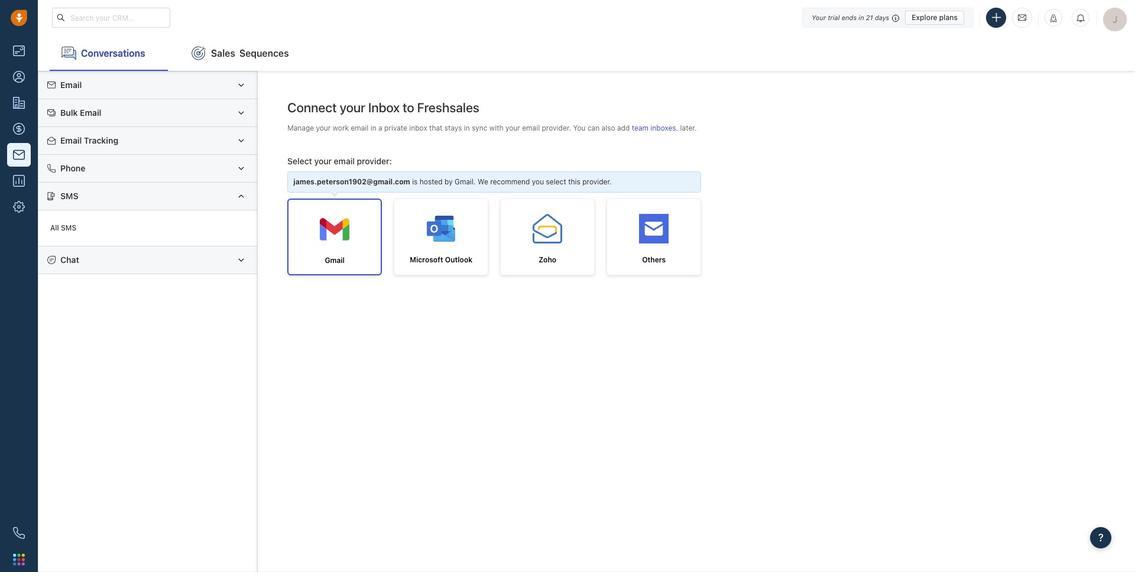 Task type: vqa. For each thing, say whether or not it's contained in the screenshot.
leftmost owner
no



Task type: locate. For each thing, give the bounding box(es) containing it.
email for email
[[60, 80, 82, 90]]

your left work
[[316, 123, 331, 132]]

0 vertical spatial sms
[[60, 191, 78, 201]]

1 vertical spatial sms
[[61, 224, 76, 233]]

days
[[875, 13, 890, 21]]

your
[[340, 100, 365, 115], [316, 123, 331, 132], [506, 123, 520, 132], [314, 156, 332, 166]]

email for email tracking
[[60, 135, 82, 145]]

email right bulk
[[80, 108, 101, 118]]

phone image
[[13, 528, 25, 539]]

1 vertical spatial email
[[80, 108, 101, 118]]

sequences
[[239, 48, 289, 58]]

conversations
[[81, 48, 145, 58]]

inboxes.
[[651, 123, 678, 132]]

work
[[333, 123, 349, 132]]

tab list containing conversations
[[38, 35, 1135, 71]]

your for provider:
[[314, 156, 332, 166]]

your up work
[[340, 100, 365, 115]]

sync
[[472, 123, 488, 132]]

tracking
[[84, 135, 118, 145]]

email tracking
[[60, 135, 118, 145]]

conversations link
[[50, 35, 168, 71]]

you
[[573, 123, 586, 132]]

team inboxes. link
[[632, 123, 680, 132]]

that
[[429, 123, 443, 132]]

stays
[[445, 123, 462, 132]]

a
[[378, 123, 382, 132]]

1 vertical spatial provider.
[[583, 178, 612, 186]]

provider.
[[542, 123, 571, 132], [583, 178, 612, 186]]

2 vertical spatial email
[[60, 135, 82, 145]]

email up bulk
[[60, 80, 82, 90]]

0 horizontal spatial provider.
[[542, 123, 571, 132]]

by
[[445, 178, 453, 186]]

your trial ends in 21 days
[[812, 13, 890, 21]]

sms
[[60, 191, 78, 201], [61, 224, 76, 233]]

21
[[866, 13, 873, 21]]

inbox
[[409, 123, 427, 132]]

0 vertical spatial email
[[60, 80, 82, 90]]

phone element
[[7, 522, 31, 545]]

later.
[[680, 123, 697, 132]]

email
[[351, 123, 369, 132], [522, 123, 540, 132], [334, 156, 355, 166]]

in left a
[[371, 123, 377, 132]]

manage
[[288, 123, 314, 132]]

provider. left you
[[542, 123, 571, 132]]

explore plans link
[[906, 10, 965, 25]]

0 vertical spatial provider.
[[542, 123, 571, 132]]

email up "phone"
[[60, 135, 82, 145]]

gmail.
[[455, 178, 476, 186]]

freshsales
[[417, 100, 480, 115]]

sms down "phone"
[[60, 191, 78, 201]]

others
[[642, 256, 666, 265]]

microsoft outlook
[[410, 256, 473, 265]]

2 horizontal spatial in
[[859, 13, 864, 21]]

manage your work email in a private inbox that stays in sync with your email provider. you can also add team inboxes. later.
[[288, 123, 697, 132]]

email image
[[1018, 13, 1027, 23]]

1 horizontal spatial provider.
[[583, 178, 612, 186]]

your right "select"
[[314, 156, 332, 166]]

can
[[588, 123, 600, 132]]

plans
[[940, 13, 958, 22]]

tab list
[[38, 35, 1135, 71]]

explore plans
[[912, 13, 958, 22]]

sms right 'all'
[[61, 224, 76, 233]]

1 horizontal spatial in
[[464, 123, 470, 132]]

explore
[[912, 13, 938, 22]]

email up the 'james.peterson1902@gmail.com'
[[334, 156, 355, 166]]

provider. right the this
[[583, 178, 612, 186]]

your
[[812, 13, 826, 21]]

your right with
[[506, 123, 520, 132]]

others link
[[607, 199, 701, 276]]

in left '21'
[[859, 13, 864, 21]]

all sms
[[50, 224, 76, 233]]

in left sync
[[464, 123, 470, 132]]

email
[[60, 80, 82, 90], [80, 108, 101, 118], [60, 135, 82, 145]]

gmail link
[[288, 199, 382, 276]]

in
[[859, 13, 864, 21], [371, 123, 377, 132], [464, 123, 470, 132]]



Task type: describe. For each thing, give the bounding box(es) containing it.
is
[[412, 178, 418, 186]]

private
[[384, 123, 407, 132]]

email right with
[[522, 123, 540, 132]]

select your email provider:
[[288, 156, 392, 166]]

add
[[617, 123, 630, 132]]

microsoft outlook link
[[394, 199, 489, 276]]

zoho
[[539, 256, 557, 265]]

Search your CRM... text field
[[52, 8, 170, 28]]

sales
[[211, 48, 235, 58]]

sales sequences link
[[180, 35, 301, 71]]

also
[[602, 123, 615, 132]]

chat
[[60, 255, 79, 265]]

your for to
[[340, 100, 365, 115]]

you
[[532, 178, 544, 186]]

inbox
[[368, 100, 400, 115]]

recommend
[[490, 178, 530, 186]]

all sms link
[[44, 216, 251, 240]]

select
[[288, 156, 312, 166]]

with
[[490, 123, 504, 132]]

hosted
[[420, 178, 443, 186]]

your for email
[[316, 123, 331, 132]]

ends
[[842, 13, 857, 21]]

bulk
[[60, 108, 78, 118]]

james.peterson1902@gmail.com is hosted by gmail. we recommend you select this provider.
[[293, 178, 612, 186]]

gmail
[[325, 256, 345, 265]]

select
[[546, 178, 566, 186]]

to
[[403, 100, 414, 115]]

zoho link
[[500, 199, 595, 276]]

we
[[478, 178, 488, 186]]

bulk email
[[60, 108, 101, 118]]

sales sequences
[[211, 48, 289, 58]]

microsoft
[[410, 256, 443, 265]]

freshworks switcher image
[[13, 554, 25, 566]]

team
[[632, 123, 649, 132]]

trial
[[828, 13, 840, 21]]

email right work
[[351, 123, 369, 132]]

phone
[[60, 163, 85, 173]]

connect
[[288, 100, 337, 115]]

all
[[50, 224, 59, 233]]

provider:
[[357, 156, 392, 166]]

connect your inbox to freshsales
[[288, 100, 480, 115]]

james.peterson1902@gmail.com
[[293, 178, 410, 186]]

outlook
[[445, 256, 473, 265]]

this
[[568, 178, 581, 186]]

0 horizontal spatial in
[[371, 123, 377, 132]]



